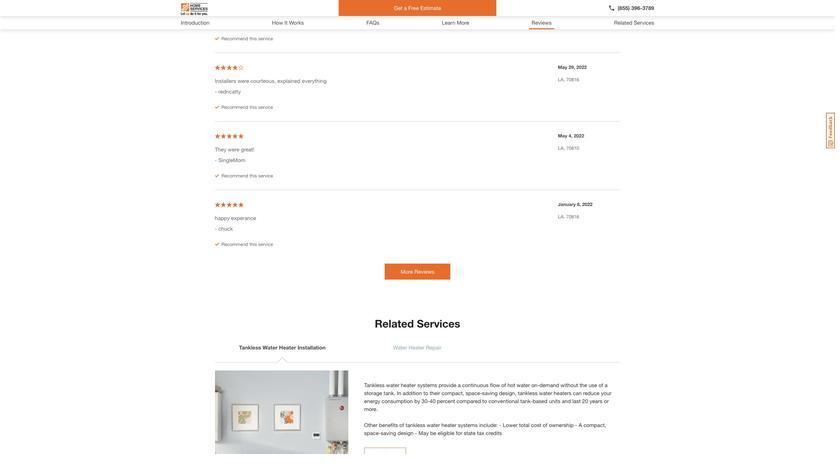 Task type: vqa. For each thing, say whether or not it's contained in the screenshot.
systems to the bottom
yes



Task type: describe. For each thing, give the bounding box(es) containing it.
recommend for - singlemom
[[222, 173, 248, 179]]

systems inside 'tankless water heater systems provide a continuous flow of hot water on-demand without the use of a storage tank. in addition to their compact, space-saving design, tankless water heaters can reduce your energy consumption by 30-40 percent compared to conventional tank-based units and last 20 years or more.'
[[417, 382, 437, 389]]

tankless for tankless water heater systems provide a continuous flow of hot water on-demand without the use of a storage tank. in addition to their compact, space-saving design, tankless water heaters can reduce your energy consumption by 30-40 percent compared to conventional tank-based units and last 20 years or more.
[[364, 382, 385, 389]]

tankless water heater systems provide a continuous flow of hot water on-demand without the use of a storage tank. in addition to their compact, space-saving design, tankless water heaters can reduce your energy consumption by 30-40 percent compared to conventional tank-based units and last 20 years or more.
[[364, 382, 612, 413]]

☆ ☆ ☆ ☆ ☆ for installers
[[215, 64, 244, 71]]

30-
[[422, 398, 430, 405]]

reduce
[[583, 390, 600, 397]]

based
[[533, 398, 547, 405]]

january 8, 2022
[[558, 202, 593, 207]]

2 vertical spatial 2022
[[582, 202, 593, 207]]

heaters
[[554, 390, 572, 397]]

service for redncatty
[[258, 104, 273, 110]]

- chuck
[[215, 226, 233, 232]]

heater inside the other benefits of tankless water heater systems include:   - lower total cost of ownership - a compact, space-saving design - may be eligible for state tax credits
[[441, 422, 457, 429]]

redncatty
[[218, 88, 241, 95]]

systems inside the other benefits of tankless water heater systems include:   - lower total cost of ownership - a compact, space-saving design - may be eligible for state tax credits
[[458, 422, 478, 429]]

faqs
[[366, 19, 379, 26]]

more.
[[364, 406, 378, 413]]

other
[[364, 422, 378, 429]]

1 horizontal spatial a
[[458, 382, 461, 389]]

continuous
[[462, 382, 489, 389]]

they were great!
[[215, 146, 254, 153]]

tankless for tankless water heater installation
[[239, 345, 261, 351]]

- cookie
[[215, 20, 235, 26]]

2 horizontal spatial a
[[605, 382, 608, 389]]

more reviews link
[[385, 264, 450, 280]]

learn
[[442, 19, 455, 26]]

- redncatty
[[215, 88, 241, 95]]

total
[[519, 422, 530, 429]]

☆ ☆ ☆ ☆ ☆ for happy
[[215, 202, 244, 208]]

years
[[590, 398, 603, 405]]

everything
[[302, 78, 327, 84]]

hot
[[508, 382, 515, 389]]

last
[[572, 398, 581, 405]]

of right use
[[599, 382, 603, 389]]

70810
[[566, 145, 579, 151]]

service for singlemom
[[258, 173, 273, 179]]

they
[[215, 146, 226, 153]]

ownership
[[549, 422, 574, 429]]

experance
[[231, 215, 256, 221]]

get
[[394, 5, 403, 11]]

recommend for - cookie
[[222, 36, 248, 41]]

this for - singlemom
[[250, 173, 257, 179]]

credits
[[486, 430, 502, 437]]

learn more
[[442, 19, 469, 26]]

more reviews
[[401, 269, 434, 275]]

repair
[[426, 345, 442, 351]]

provide
[[439, 382, 456, 389]]

courteous,
[[251, 78, 276, 84]]

compact, inside the other benefits of tankless water heater systems include:   - lower total cost of ownership - a compact, space-saving design - may be eligible for state tax credits
[[584, 422, 606, 429]]

water heater repair
[[393, 345, 442, 351]]

water up tank.
[[386, 382, 399, 389]]

flow
[[490, 382, 500, 389]]

water down demand
[[539, 390, 552, 397]]

3789
[[642, 5, 654, 11]]

- singlemom
[[215, 157, 245, 163]]

percent
[[437, 398, 455, 405]]

storage
[[364, 390, 382, 397]]

396-
[[631, 5, 642, 11]]

explained
[[277, 78, 300, 84]]

a
[[579, 422, 582, 429]]

2 heater from the left
[[409, 345, 425, 351]]

service for cookie
[[258, 36, 273, 41]]

happy
[[215, 215, 230, 221]]

la, for courteous,
[[558, 77, 565, 82]]

recommend this service for chuck
[[222, 242, 273, 247]]

70816 for installers were courteous, explained everything
[[566, 77, 579, 82]]

of right cost
[[543, 422, 547, 429]]

units
[[549, 398, 560, 405]]

★ ★ ★ ★
[[215, 64, 238, 71]]

★ ★ ★ ★ ★ for were
[[215, 133, 244, 139]]

la, 70810
[[558, 145, 579, 151]]

were for installers
[[238, 78, 249, 84]]

use
[[589, 382, 597, 389]]

other benefits of tankless water heater systems include:   - lower total cost of ownership - a compact, space-saving design - may be eligible for state tax credits
[[364, 422, 606, 437]]

your
[[601, 390, 612, 397]]

can
[[573, 390, 582, 397]]

tank-
[[520, 398, 533, 405]]

1 vertical spatial related
[[375, 318, 414, 330]]

(855) 396-3789 link
[[608, 4, 654, 12]]

singlemom
[[218, 157, 245, 163]]

1 horizontal spatial related
[[614, 19, 632, 26]]

of up design
[[399, 422, 404, 429]]

estimate
[[420, 5, 441, 11]]

by
[[414, 398, 420, 405]]

include:
[[479, 422, 498, 429]]

this for - chuck
[[250, 242, 257, 247]]

state
[[464, 430, 476, 437]]

consumption
[[382, 398, 413, 405]]

introduction
[[181, 19, 210, 26]]

or
[[604, 398, 609, 405]]

may inside the other benefits of tankless water heater systems include:   - lower total cost of ownership - a compact, space-saving design - may be eligible for state tax credits
[[419, 430, 429, 437]]

★ ★ ★ ★ ★ for experance
[[215, 202, 244, 208]]

may 4, 2022
[[558, 133, 584, 139]]

recommend this service for singlemom
[[222, 173, 273, 179]]

the
[[580, 382, 587, 389]]

installers
[[215, 78, 236, 84]]

la, for great!
[[558, 145, 565, 151]]

be
[[430, 430, 436, 437]]

benefits
[[379, 422, 398, 429]]

tankless inside the other benefits of tankless water heater systems include:   - lower total cost of ownership - a compact, space-saving design - may be eligible for state tax credits
[[406, 422, 425, 429]]

1 water from the left
[[263, 345, 278, 351]]

in
[[397, 390, 401, 397]]

chuck
[[218, 226, 233, 232]]

addition
[[403, 390, 422, 397]]

0 horizontal spatial more
[[401, 269, 413, 275]]



Task type: locate. For each thing, give the bounding box(es) containing it.
la, 70816 for installers were courteous, explained everything
[[558, 77, 579, 82]]

1 vertical spatial reviews
[[414, 269, 434, 275]]

la,
[[558, 77, 565, 82], [558, 145, 565, 151], [558, 214, 565, 220]]

3 ☆ ☆ ☆ ☆ ☆ from the top
[[215, 202, 244, 208]]

0 vertical spatial reviews
[[532, 19, 552, 26]]

- down they
[[215, 157, 217, 163]]

1 vertical spatial related services
[[375, 318, 460, 330]]

1 vertical spatial to
[[482, 398, 487, 405]]

☆ ☆ ☆ ☆ ☆ for they
[[215, 133, 244, 139]]

1 vertical spatial more
[[401, 269, 413, 275]]

recommend this service
[[222, 36, 273, 41], [222, 104, 273, 110], [222, 173, 273, 179], [222, 242, 273, 247]]

recommend
[[222, 36, 248, 41], [222, 104, 248, 110], [222, 173, 248, 179], [222, 242, 248, 247]]

may for they were great!
[[558, 133, 567, 139]]

0 horizontal spatial compact,
[[442, 390, 464, 397]]

0 horizontal spatial heater
[[401, 382, 416, 389]]

0 vertical spatial space-
[[466, 390, 482, 397]]

how it works
[[272, 19, 304, 26]]

recommend this service for cookie
[[222, 36, 273, 41]]

space- down other on the left bottom of the page
[[364, 430, 381, 437]]

water inside the other benefits of tankless water heater systems include:   - lower total cost of ownership - a compact, space-saving design - may be eligible for state tax credits
[[427, 422, 440, 429]]

their
[[430, 390, 440, 397]]

1 recommend from the top
[[222, 36, 248, 41]]

70816 down january 8, 2022
[[566, 214, 579, 220]]

1 horizontal spatial to
[[482, 398, 487, 405]]

of
[[501, 382, 506, 389], [599, 382, 603, 389], [399, 422, 404, 429], [543, 422, 547, 429]]

2 la, 70816 from the top
[[558, 214, 579, 220]]

compact, inside 'tankless water heater systems provide a continuous flow of hot water on-demand without the use of a storage tank. in addition to their compact, space-saving design, tankless water heaters can reduce your energy consumption by 30-40 percent compared to conventional tank-based units and last 20 years or more.'
[[442, 390, 464, 397]]

cookie
[[218, 20, 235, 26]]

space- inside 'tankless water heater systems provide a continuous flow of hot water on-demand without the use of a storage tank. in addition to their compact, space-saving design, tankless water heaters can reduce your energy consumption by 30-40 percent compared to conventional tank-based units and last 20 years or more.'
[[466, 390, 482, 397]]

0 vertical spatial 2022
[[576, 64, 587, 70]]

1 horizontal spatial saving
[[482, 390, 498, 397]]

1 service from the top
[[258, 36, 273, 41]]

2 vertical spatial may
[[419, 430, 429, 437]]

20
[[582, 398, 588, 405]]

0 vertical spatial related
[[614, 19, 632, 26]]

0 horizontal spatial reviews
[[414, 269, 434, 275]]

were for they
[[228, 146, 239, 153]]

were
[[238, 78, 249, 84], [228, 146, 239, 153]]

1 vertical spatial tankless
[[364, 382, 385, 389]]

☆ ☆ ☆ ☆ ☆ up they were great!
[[215, 133, 244, 139]]

1 horizontal spatial compact,
[[584, 422, 606, 429]]

☆
[[215, 64, 220, 71], [221, 64, 226, 71], [227, 64, 232, 71], [232, 64, 238, 71], [238, 64, 244, 71], [215, 133, 220, 139], [221, 133, 226, 139], [227, 133, 232, 139], [232, 133, 238, 139], [238, 133, 244, 139], [215, 202, 220, 208], [221, 202, 226, 208], [227, 202, 232, 208], [232, 202, 238, 208], [238, 202, 244, 208]]

4 recommend this service from the top
[[222, 242, 273, 247]]

tankless up design
[[406, 422, 425, 429]]

1 vertical spatial compact,
[[584, 422, 606, 429]]

a right get
[[404, 5, 407, 11]]

of left the hot
[[501, 382, 506, 389]]

- right design
[[415, 430, 417, 437]]

0 vertical spatial ☆ ☆ ☆ ☆ ☆
[[215, 64, 244, 71]]

cost
[[531, 422, 541, 429]]

1 ☆ ☆ ☆ ☆ ☆ from the top
[[215, 64, 244, 71]]

- left redncatty
[[215, 88, 217, 95]]

0 vertical spatial tankless
[[518, 390, 538, 397]]

0 vertical spatial heater
[[401, 382, 416, 389]]

service for chuck
[[258, 242, 273, 247]]

1 vertical spatial space-
[[364, 430, 381, 437]]

0 horizontal spatial related
[[375, 318, 414, 330]]

1 horizontal spatial water
[[393, 345, 407, 351]]

services
[[634, 19, 654, 26], [417, 318, 460, 330]]

1 horizontal spatial systems
[[458, 422, 478, 429]]

1 vertical spatial were
[[228, 146, 239, 153]]

0 horizontal spatial space-
[[364, 430, 381, 437]]

recommend down redncatty
[[222, 104, 248, 110]]

a
[[404, 5, 407, 11], [458, 382, 461, 389], [605, 382, 608, 389]]

systems up their
[[417, 382, 437, 389]]

lower
[[503, 422, 518, 429]]

1 horizontal spatial tankless
[[518, 390, 538, 397]]

this
[[250, 36, 257, 41], [250, 104, 257, 110], [250, 173, 257, 179], [250, 242, 257, 247]]

heater left installation
[[279, 345, 296, 351]]

may left 4,
[[558, 133, 567, 139]]

systems up state
[[458, 422, 478, 429]]

1 vertical spatial 2022
[[574, 133, 584, 139]]

2022 for great!
[[574, 133, 584, 139]]

2 ★ ★ ★ ★ ★ from the top
[[215, 202, 244, 208]]

to up 30-
[[424, 390, 428, 397]]

for
[[456, 430, 462, 437]]

on-
[[531, 382, 540, 389]]

compact, down provide on the right
[[442, 390, 464, 397]]

this for - cookie
[[250, 36, 257, 41]]

tankless inside 'tankless water heater systems provide a continuous flow of hot water on-demand without the use of a storage tank. in addition to their compact, space-saving design, tankless water heaters can reduce your energy consumption by 30-40 percent compared to conventional tank-based units and last 20 years or more.'
[[518, 390, 538, 397]]

january
[[558, 202, 576, 207]]

recommend this service down experance at the top left of the page
[[222, 242, 273, 247]]

(855) 396-3789
[[618, 5, 654, 11]]

☆ ☆ ☆ ☆ ☆ up installers
[[215, 64, 244, 71]]

tankless
[[518, 390, 538, 397], [406, 422, 425, 429]]

0 vertical spatial ★ ★ ★ ★ ★
[[215, 133, 244, 139]]

3 service from the top
[[258, 173, 273, 179]]

la, down january
[[558, 214, 565, 220]]

and
[[562, 398, 571, 405]]

tankless up tank-
[[518, 390, 538, 397]]

1 horizontal spatial tankless
[[364, 382, 385, 389]]

la, down may 29, 2022
[[558, 77, 565, 82]]

design,
[[499, 390, 516, 397]]

0 vertical spatial la,
[[558, 77, 565, 82]]

0 horizontal spatial heater
[[279, 345, 296, 351]]

compact,
[[442, 390, 464, 397], [584, 422, 606, 429]]

recommend this service down cookie
[[222, 36, 273, 41]]

40
[[430, 398, 436, 405]]

- left "a"
[[575, 422, 577, 429]]

conventional
[[489, 398, 519, 405]]

water
[[263, 345, 278, 351], [393, 345, 407, 351]]

free
[[408, 5, 419, 11]]

recommend this service for redncatty
[[222, 104, 273, 110]]

happy experance
[[215, 215, 256, 221]]

space-
[[466, 390, 482, 397], [364, 430, 381, 437]]

1 vertical spatial systems
[[458, 422, 478, 429]]

demand
[[540, 382, 559, 389]]

1 horizontal spatial services
[[634, 19, 654, 26]]

get a free estimate
[[394, 5, 441, 11]]

feedback link image
[[826, 113, 835, 149]]

-
[[215, 20, 217, 26], [215, 88, 217, 95], [215, 157, 217, 163], [215, 226, 217, 232], [499, 422, 501, 429], [575, 422, 577, 429], [415, 430, 417, 437]]

la, 70816 down 29,
[[558, 77, 579, 82]]

2 recommend from the top
[[222, 104, 248, 110]]

related services down (855) 396-3789 link
[[614, 19, 654, 26]]

1 this from the top
[[250, 36, 257, 41]]

0 horizontal spatial tankless
[[406, 422, 425, 429]]

installation
[[298, 345, 326, 351]]

a right provide on the right
[[458, 382, 461, 389]]

0 horizontal spatial saving
[[381, 430, 396, 437]]

may
[[558, 64, 567, 70], [558, 133, 567, 139], [419, 430, 429, 437]]

it
[[284, 19, 288, 26]]

0 horizontal spatial a
[[404, 5, 407, 11]]

0 vertical spatial to
[[424, 390, 428, 397]]

services up repair
[[417, 318, 460, 330]]

this for - redncatty
[[250, 104, 257, 110]]

without
[[561, 382, 578, 389]]

energy
[[364, 398, 380, 405]]

★ ★ ★ ★ ★ up they were great!
[[215, 133, 244, 139]]

1 horizontal spatial related services
[[614, 19, 654, 26]]

70816 down may 29, 2022
[[566, 77, 579, 82]]

may left "be"
[[419, 430, 429, 437]]

la, left 70810
[[558, 145, 565, 151]]

tank.
[[384, 390, 395, 397]]

3 this from the top
[[250, 173, 257, 179]]

recommend for - redncatty
[[222, 104, 248, 110]]

get a free estimate button
[[339, 0, 496, 16]]

2 water from the left
[[393, 345, 407, 351]]

2022 right 29,
[[576, 64, 587, 70]]

saving
[[482, 390, 498, 397], [381, 430, 396, 437]]

4 service from the top
[[258, 242, 273, 247]]

3 la, from the top
[[558, 214, 565, 220]]

do it for you logo image
[[181, 0, 208, 18]]

1 horizontal spatial more
[[457, 19, 469, 26]]

4,
[[569, 133, 573, 139]]

1 vertical spatial heater
[[441, 422, 457, 429]]

systems
[[417, 382, 437, 389], [458, 422, 478, 429]]

water right the hot
[[517, 382, 530, 389]]

2 service from the top
[[258, 104, 273, 110]]

- left lower
[[499, 422, 501, 429]]

saving down 'flow'
[[482, 390, 498, 397]]

1 vertical spatial ★ ★ ★ ★ ★
[[215, 202, 244, 208]]

0 vertical spatial may
[[558, 64, 567, 70]]

0 horizontal spatial services
[[417, 318, 460, 330]]

8,
[[577, 202, 581, 207]]

0 horizontal spatial water
[[263, 345, 278, 351]]

tankless water heater installation
[[239, 345, 326, 351]]

1 vertical spatial services
[[417, 318, 460, 330]]

1 la, from the top
[[558, 77, 565, 82]]

1 vertical spatial saving
[[381, 430, 396, 437]]

how
[[272, 19, 283, 26]]

related down (855) at the top right
[[614, 19, 632, 26]]

1 heater from the left
[[279, 345, 296, 351]]

0 vertical spatial la, 70816
[[558, 77, 579, 82]]

2 recommend this service from the top
[[222, 104, 273, 110]]

(855)
[[618, 5, 630, 11]]

heater inside 'tankless water heater systems provide a continuous flow of hot water on-demand without the use of a storage tank. in addition to their compact, space-saving design, tankless water heaters can reduce your energy consumption by 30-40 percent compared to conventional tank-based units and last 20 years or more.'
[[401, 382, 416, 389]]

1 ★ ★ ★ ★ ★ from the top
[[215, 133, 244, 139]]

4 recommend from the top
[[222, 242, 248, 247]]

- left cookie
[[215, 20, 217, 26]]

1 horizontal spatial heater
[[441, 422, 457, 429]]

70816 for happy experance
[[566, 214, 579, 220]]

0 vertical spatial 70816
[[566, 77, 579, 82]]

2022 right 4,
[[574, 133, 584, 139]]

space- down continuous
[[466, 390, 482, 397]]

★ ★ ★ ★ ★ up happy experance
[[215, 202, 244, 208]]

0 horizontal spatial tankless
[[239, 345, 261, 351]]

1 vertical spatial may
[[558, 133, 567, 139]]

1 horizontal spatial heater
[[409, 345, 425, 351]]

may left 29,
[[558, 64, 567, 70]]

related up water heater repair
[[375, 318, 414, 330]]

1 vertical spatial ☆ ☆ ☆ ☆ ☆
[[215, 133, 244, 139]]

70816
[[566, 77, 579, 82], [566, 214, 579, 220]]

recommend for - chuck
[[222, 242, 248, 247]]

0 vertical spatial saving
[[482, 390, 498, 397]]

1 recommend this service from the top
[[222, 36, 273, 41]]

1 vertical spatial tankless
[[406, 422, 425, 429]]

a up your
[[605, 382, 608, 389]]

1 horizontal spatial reviews
[[532, 19, 552, 26]]

were up redncatty
[[238, 78, 249, 84]]

0 vertical spatial more
[[457, 19, 469, 26]]

recommend this service down redncatty
[[222, 104, 273, 110]]

reviews
[[532, 19, 552, 26], [414, 269, 434, 275]]

eligible
[[438, 430, 454, 437]]

0 vertical spatial tankless
[[239, 345, 261, 351]]

recommend down chuck
[[222, 242, 248, 247]]

tankless inside 'tankless water heater systems provide a continuous flow of hot water on-demand without the use of a storage tank. in addition to their compact, space-saving design, tankless water heaters can reduce your energy consumption by 30-40 percent compared to conventional tank-based units and last 20 years or more.'
[[364, 382, 385, 389]]

related services
[[614, 19, 654, 26], [375, 318, 460, 330]]

0 horizontal spatial to
[[424, 390, 428, 397]]

2 this from the top
[[250, 104, 257, 110]]

0 vertical spatial systems
[[417, 382, 437, 389]]

heater up addition
[[401, 382, 416, 389]]

0 vertical spatial compact,
[[442, 390, 464, 397]]

0 vertical spatial related services
[[614, 19, 654, 26]]

0 vertical spatial services
[[634, 19, 654, 26]]

2 la, from the top
[[558, 145, 565, 151]]

29,
[[569, 64, 575, 70]]

0 horizontal spatial related services
[[375, 318, 460, 330]]

heater
[[279, 345, 296, 351], [409, 345, 425, 351]]

2 ☆ ☆ ☆ ☆ ☆ from the top
[[215, 133, 244, 139]]

tax
[[477, 430, 484, 437]]

installers were courteous, explained everything
[[215, 78, 327, 84]]

0 horizontal spatial systems
[[417, 382, 437, 389]]

3 recommend this service from the top
[[222, 173, 273, 179]]

1 vertical spatial 70816
[[566, 214, 579, 220]]

1 horizontal spatial space-
[[466, 390, 482, 397]]

a inside get a free estimate button
[[404, 5, 407, 11]]

1 vertical spatial la,
[[558, 145, 565, 151]]

2 vertical spatial ☆ ☆ ☆ ☆ ☆
[[215, 202, 244, 208]]

may 29, 2022
[[558, 64, 587, 70]]

- left chuck
[[215, 226, 217, 232]]

la, 70816 down january
[[558, 214, 579, 220]]

1 vertical spatial la, 70816
[[558, 214, 579, 220]]

heater left repair
[[409, 345, 425, 351]]

0 vertical spatial were
[[238, 78, 249, 84]]

design
[[398, 430, 414, 437]]

★ ★ ★ ★ ★
[[215, 133, 244, 139], [215, 202, 244, 208]]

water up "be"
[[427, 422, 440, 429]]

4 this from the top
[[250, 242, 257, 247]]

recommend this service down singlemom
[[222, 173, 273, 179]]

1 la, 70816 from the top
[[558, 77, 579, 82]]

la, 70816 for happy experance
[[558, 214, 579, 220]]

2 70816 from the top
[[566, 214, 579, 220]]

heater up eligible
[[441, 422, 457, 429]]

1 70816 from the top
[[566, 77, 579, 82]]

more
[[457, 19, 469, 26], [401, 269, 413, 275]]

2022 right 8,
[[582, 202, 593, 207]]

☆ ☆ ☆ ☆ ☆ up happy experance
[[215, 202, 244, 208]]

may for installers were courteous, explained everything
[[558, 64, 567, 70]]

services down 3789
[[634, 19, 654, 26]]

recommend down singlemom
[[222, 173, 248, 179]]

saving inside the other benefits of tankless water heater systems include:   - lower total cost of ownership - a compact, space-saving design - may be eligible for state tax credits
[[381, 430, 396, 437]]

works
[[289, 19, 304, 26]]

compact, right "a"
[[584, 422, 606, 429]]

2022 for courteous,
[[576, 64, 587, 70]]

recommend down cookie
[[222, 36, 248, 41]]

la, 70816
[[558, 77, 579, 82], [558, 214, 579, 220]]

to right compared
[[482, 398, 487, 405]]

were up singlemom
[[228, 146, 239, 153]]

3 recommend from the top
[[222, 173, 248, 179]]

compared
[[457, 398, 481, 405]]

2 vertical spatial la,
[[558, 214, 565, 220]]

saving down benefits
[[381, 430, 396, 437]]

space- inside the other benefits of tankless water heater systems include:   - lower total cost of ownership - a compact, space-saving design - may be eligible for state tax credits
[[364, 430, 381, 437]]

saving inside 'tankless water heater systems provide a continuous flow of hot water on-demand without the use of a storage tank. in addition to their compact, space-saving design, tankless water heaters can reduce your energy consumption by 30-40 percent compared to conventional tank-based units and last 20 years or more.'
[[482, 390, 498, 397]]

related services up water heater repair
[[375, 318, 460, 330]]



